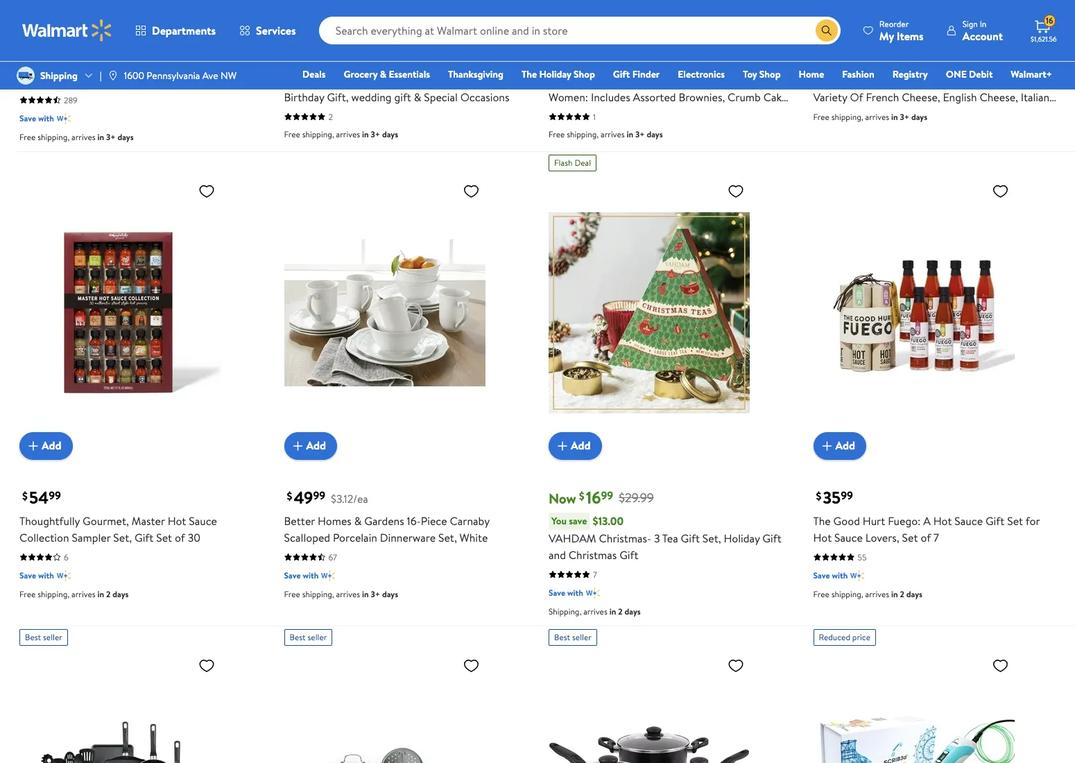 Task type: locate. For each thing, give the bounding box(es) containing it.
walmart plus image up shipping, arrives in 2 days on the right
[[586, 586, 600, 600]]

2 horizontal spatial best seller
[[554, 631, 592, 643]]

$ for 89
[[816, 31, 822, 46]]

shop up women:
[[574, 67, 595, 81]]

1 horizontal spatial gourmet
[[901, 73, 945, 88]]

gourmet,
[[83, 513, 129, 528]]

walmart plus image
[[57, 111, 71, 125], [57, 569, 71, 583], [321, 569, 335, 583]]

stoneware
[[19, 73, 70, 88]]

1 horizontal spatial gift
[[453, 73, 470, 88]]

add up 'now $ 16 99 $29.99'
[[571, 438, 591, 453]]

3 seller from the left
[[572, 631, 592, 643]]

1 best seller from the left
[[25, 631, 62, 643]]

$ left '59'
[[552, 31, 557, 46]]

a
[[1046, 73, 1053, 88], [924, 513, 931, 528]]

sauce down 'good'
[[835, 530, 863, 545]]

dinnerware up 289
[[73, 73, 129, 88]]

a right "fuego:"
[[924, 513, 931, 528]]

1 horizontal spatial dulcet
[[549, 56, 581, 71]]

0 horizontal spatial dulcet
[[284, 56, 316, 71]]

&
[[90, 56, 97, 71], [380, 67, 387, 81], [414, 89, 421, 105], [354, 513, 362, 528]]

0 vertical spatial 7
[[934, 530, 939, 545]]

1 horizontal spatial a
[[1046, 73, 1053, 88]]

for inside 'the good hurt fuego: a hot sauce gift set for hot sauce lovers, set of 7'
[[1026, 513, 1040, 528]]

0 horizontal spatial best seller
[[25, 631, 62, 643]]

basket inside dulcet gift basket deluxe gourmet food gift basket: prime delivery for holiday men and women: includes assorted brownies, crumb cakes rugelach, and muffins. great gift idea!
[[605, 56, 637, 71]]

best seller
[[25, 631, 62, 643], [290, 631, 327, 643], [554, 631, 592, 643]]

of down "fuego:"
[[921, 530, 931, 545]]

2 horizontal spatial the
[[860, 56, 877, 71]]

0 horizontal spatial set,
[[113, 530, 132, 545]]

$ right now
[[579, 488, 585, 504]]

set inside thoughtfully gourmet, master hot sauce collection sampler set, gift set of 30
[[156, 530, 172, 545]]

12-
[[212, 56, 226, 71]]

1 vertical spatial better
[[284, 513, 315, 528]]

deal
[[575, 157, 591, 168]]

delivery
[[617, 73, 657, 88]]

add for 54
[[42, 438, 61, 453]]

0 horizontal spatial seller
[[43, 631, 62, 643]]

sign in account
[[963, 18, 1003, 43]]

add up the $ 35 99
[[836, 438, 856, 453]]

save down 'scalloped'
[[284, 569, 301, 581]]

save for $3.12/ea
[[284, 569, 301, 581]]

$ for 49
[[287, 488, 292, 504]]

add to cart image
[[25, 438, 42, 454], [290, 438, 306, 454], [554, 438, 571, 454], [819, 438, 836, 454]]

home link
[[793, 67, 831, 82]]

flash deal
[[554, 157, 591, 168]]

arrives down 55
[[866, 588, 890, 600]]

1 vertical spatial dinnerware
[[380, 530, 436, 545]]

0 horizontal spatial 16
[[586, 485, 601, 509]]

perfect
[[414, 73, 451, 88]]

gift finder
[[613, 67, 660, 81]]

0 horizontal spatial -
[[415, 56, 419, 71]]

arrives down 289
[[71, 131, 95, 143]]

thanksgiving
[[448, 67, 504, 81]]

basket up the delivery
[[605, 56, 637, 71]]

arrives right shipping,
[[584, 605, 608, 617]]

1 horizontal spatial cheese
[[954, 56, 990, 71]]

1
[[593, 111, 596, 123]]

shipping, down "of"
[[832, 111, 864, 123]]

set, left 'white'
[[438, 530, 457, 545]]

2 horizontal spatial seller
[[572, 631, 592, 643]]

arrives down sampler
[[71, 588, 95, 600]]

igourmet
[[814, 56, 858, 71]]

0 vertical spatial variety
[[463, 56, 497, 71]]

thoughtfully gourmet, master hot sauce collection sampler set, gift set of 30
[[19, 513, 217, 545]]

the inside igourmet the best of europe cheese assortment (2 pound) - finest gourmet european cheeses - a variety of french cheese, english cheese, italian cheese, and spanish cheese
[[860, 56, 877, 71]]

0 horizontal spatial basket
[[381, 56, 412, 71]]

2 horizontal spatial gift
[[690, 106, 707, 121]]

0 vertical spatial better
[[19, 56, 50, 71]]

gourmet inside dulcet gift basket deluxe gourmet food gift basket: prime delivery for holiday men and women: includes assorted brownies, crumb cakes rugelach, and muffins. great gift idea!
[[676, 56, 720, 71]]

for
[[511, 73, 525, 88], [660, 73, 674, 88], [1026, 513, 1040, 528]]

2 horizontal spatial for
[[1026, 513, 1040, 528]]

of inside igourmet the best of europe cheese assortment (2 pound) - finest gourmet european cheeses - a variety of french cheese, english cheese, italian cheese, and spanish cheese
[[904, 56, 914, 71]]

0 horizontal spatial free shipping, arrives in 2 days
[[19, 588, 129, 600]]

99 inside $ 59 99
[[576, 31, 589, 46]]

walmart plus image
[[851, 569, 865, 583], [586, 586, 600, 600]]

0 horizontal spatial better
[[19, 56, 50, 71]]

1 add button from the left
[[19, 432, 73, 460]]

0 horizontal spatial variety
[[463, 56, 497, 71]]

1 horizontal spatial best seller
[[290, 631, 327, 643]]

99 right search icon
[[842, 31, 854, 46]]

2 basket from the left
[[605, 56, 637, 71]]

free down collection
[[19, 588, 36, 600]]

2
[[329, 111, 333, 123], [106, 588, 111, 600], [900, 588, 905, 600], [618, 605, 623, 617]]

3 add from the left
[[571, 438, 591, 453]]

0 horizontal spatial walmart plus image
[[586, 586, 600, 600]]

hot down 35
[[814, 530, 832, 545]]

add to cart image up '54'
[[25, 438, 42, 454]]

0 horizontal spatial for
[[511, 73, 525, 88]]

add
[[42, 438, 61, 453], [306, 438, 326, 453], [571, 438, 591, 453], [836, 438, 856, 453]]

35
[[823, 485, 841, 509]]

1 vertical spatial cheese
[[913, 106, 949, 121]]

with down collection
[[38, 569, 54, 581]]

0 horizontal spatial gift
[[394, 89, 411, 105]]

free shipping, arrives in 2 days for 35
[[814, 588, 923, 600]]

0 vertical spatial homes
[[53, 56, 87, 71]]

electronics
[[678, 67, 725, 81]]

1600 pennsylvania ave nw
[[124, 69, 237, 83]]

add button up $ 54 99
[[19, 432, 73, 460]]

shop
[[574, 67, 595, 81], [760, 67, 781, 81]]

and up gift, at the left top of the page
[[343, 73, 361, 88]]

1 horizontal spatial dinnerware
[[380, 530, 436, 545]]

walmart plus image for 41
[[57, 111, 71, 125]]

99 inside $ 89 99
[[842, 31, 854, 46]]

99
[[313, 31, 326, 46], [576, 31, 589, 46], [842, 31, 854, 46], [49, 488, 61, 503], [313, 488, 325, 503], [601, 488, 613, 503], [841, 488, 853, 503]]

sauce up 30
[[189, 513, 217, 528]]

sign in to add to favorites list, the good hurt fuego: a hot sauce gift set for hot sauce lovers, set of 7 image
[[993, 182, 1009, 200]]

1 horizontal spatial shop
[[760, 67, 781, 81]]

1 horizontal spatial hot
[[814, 530, 832, 545]]

dulcet inside dulcet gift basket deluxe gourmet food gift basket: prime delivery for holiday men and women: includes assorted brownies, crumb cakes rugelach, and muffins. great gift idea!
[[549, 56, 581, 71]]

free down birthday
[[284, 128, 300, 140]]

16 up "$1,621.56"
[[1046, 15, 1054, 27]]

toy shop link
[[737, 67, 787, 82]]

teal
[[142, 56, 160, 71]]

french
[[866, 89, 899, 105]]

arrives
[[866, 111, 890, 123], [336, 128, 360, 140], [601, 128, 625, 140], [71, 131, 95, 143], [71, 588, 95, 600], [336, 588, 360, 600], [866, 588, 890, 600], [584, 605, 608, 617]]

4 add button from the left
[[814, 432, 867, 460]]

2 add from the left
[[306, 438, 326, 453]]

with down stoneware
[[38, 112, 54, 124]]

save with down 'scalloped'
[[284, 569, 319, 581]]

save
[[569, 514, 587, 528]]

free shipping, arrives in 3+ days down 1
[[549, 128, 663, 140]]

nw
[[221, 69, 237, 83]]

1 horizontal spatial better
[[284, 513, 315, 528]]

2 add button from the left
[[284, 432, 337, 460]]

add button for 35
[[814, 432, 867, 460]]

sign in to add to favorites list, better homes & gardens 16-piece carnaby scalloped porcelain dinnerware set, white image
[[463, 182, 480, 200]]

2 dulcet from the left
[[549, 56, 581, 71]]

1 vertical spatial 16
[[586, 485, 601, 509]]

cookies
[[422, 56, 460, 71]]

1 vertical spatial 7
[[593, 569, 597, 581]]

add button up now
[[549, 432, 602, 460]]

2 horizontal spatial sauce
[[955, 513, 983, 528]]

sauce inside thoughtfully gourmet, master hot sauce collection sampler set, gift set of 30
[[189, 513, 217, 528]]

the for the holiday shop
[[522, 67, 537, 81]]

for inside the dulcet dessert gift basket -  cookies variety pack of 4 flavors and rugelach- perfect gift baskets for birthday gift, wedding gift & special occasions
[[511, 73, 525, 88]]

blue diamond 12-piece toxin-free ceramic nonstick pots and pans cookware set, dishwasher safe image
[[284, 651, 485, 763]]

dulcet inside the dulcet dessert gift basket -  cookies variety pack of 4 flavors and rugelach- perfect gift baskets for birthday gift, wedding gift & special occasions
[[284, 56, 316, 71]]

best seller for t-fal easy care nonstick cookware, 20 piece set, grey, dishwasher safe image
[[25, 631, 62, 643]]

 image for shipping
[[17, 67, 35, 85]]

0 vertical spatial a
[[1046, 73, 1053, 88]]

of
[[904, 56, 914, 71], [284, 73, 294, 88], [175, 530, 185, 545], [921, 530, 931, 545]]

1 add to cart image from the left
[[25, 438, 42, 454]]

1 basket from the left
[[381, 56, 412, 71]]

save for 41
[[19, 112, 36, 124]]

0 horizontal spatial gardens
[[100, 56, 140, 71]]

0 vertical spatial walmart plus image
[[851, 569, 865, 583]]

2 vertical spatial gift
[[690, 106, 707, 121]]

1 horizontal spatial gardens
[[364, 513, 404, 528]]

in
[[892, 111, 898, 123], [362, 128, 369, 140], [627, 128, 634, 140], [97, 131, 104, 143], [97, 588, 104, 600], [362, 588, 369, 600], [892, 588, 898, 600], [610, 605, 616, 617]]

- up italian
[[1039, 73, 1043, 88]]

1 vertical spatial homes
[[318, 513, 352, 528]]

hot inside thoughtfully gourmet, master hot sauce collection sampler set, gift set of 30
[[168, 513, 186, 528]]

seller for the blue diamond 12-piece toxin-free ceramic nonstick pots and pans cookware set, dishwasher safe image
[[308, 631, 327, 643]]

0 vertical spatial 16
[[1046, 15, 1054, 27]]

women:
[[549, 89, 588, 105]]

fashion link
[[836, 67, 881, 82]]

variety up baskets
[[463, 56, 497, 71]]

$ inside $ 64 99
[[287, 31, 292, 46]]

$ inside $ 54 99
[[22, 488, 28, 504]]

a inside igourmet the best of europe cheese assortment (2 pound) - finest gourmet european cheeses - a variety of french cheese, english cheese, italian cheese, and spanish cheese
[[1046, 73, 1053, 88]]

cheese down english
[[913, 106, 949, 121]]

finest
[[869, 73, 899, 88]]

1 shop from the left
[[574, 67, 595, 81]]

sign in to add to favorites list, vahdam christmas- 3 tea gift set, holiday gift and christmas gift image
[[728, 182, 744, 200]]

1 horizontal spatial the
[[814, 513, 831, 528]]

1 vertical spatial piece
[[421, 513, 447, 528]]

& inside the dulcet dessert gift basket -  cookies variety pack of 4 flavors and rugelach- perfect gift baskets for birthday gift, wedding gift & special occasions
[[414, 89, 421, 105]]

dulcet
[[284, 56, 316, 71], [549, 56, 581, 71]]

gift down brownies,
[[690, 106, 707, 121]]

0 horizontal spatial gourmet
[[676, 56, 720, 71]]

$ left 41
[[22, 31, 28, 46]]

0 vertical spatial gardens
[[100, 56, 140, 71]]

homes up stoneware
[[53, 56, 87, 71]]

set, inside $ 49 99 $3.12/ea better homes & gardens 16-piece carnaby scalloped porcelain dinnerware set, white
[[438, 530, 457, 545]]

2 horizontal spatial holiday
[[724, 531, 760, 546]]

save with down stoneware
[[19, 112, 54, 124]]

holiday inside you save $13.00 vahdam christmas- 3 tea gift set, holiday gift and christmas gift
[[724, 531, 760, 546]]

dinnerware inside better homes & gardens teal medallion 12-piece stoneware dinnerware set
[[73, 73, 129, 88]]

1 vertical spatial variety
[[814, 89, 848, 105]]

christmas
[[569, 547, 617, 562]]

cakes
[[764, 89, 792, 105]]

1 horizontal spatial seller
[[308, 631, 327, 643]]

piece right 'ave'
[[226, 56, 252, 71]]

gourmet
[[676, 56, 720, 71], [901, 73, 945, 88]]

- up "of"
[[862, 73, 867, 88]]

walmart image
[[22, 19, 112, 42]]

3 add to cart image from the left
[[554, 438, 571, 454]]

$ inside $ 89 99
[[816, 31, 822, 46]]

$
[[22, 31, 28, 46], [287, 31, 292, 46], [552, 31, 557, 46], [816, 31, 822, 46], [22, 488, 28, 504], [287, 488, 292, 504], [579, 488, 585, 504], [816, 488, 822, 504]]

cheese, down registry link
[[902, 89, 941, 105]]

99 up $13.00
[[601, 488, 613, 503]]

arrives down gift, at the left top of the page
[[336, 128, 360, 140]]

2 best seller from the left
[[290, 631, 327, 643]]

sign in to add to favorites list, blue diamond 12-piece toxin-free ceramic nonstick pots and pans cookware set, dishwasher safe image
[[463, 657, 480, 674]]

tea
[[662, 531, 678, 546]]

1 vertical spatial a
[[924, 513, 931, 528]]

1 horizontal spatial holiday
[[677, 73, 713, 88]]

0 horizontal spatial homes
[[53, 56, 87, 71]]

0 vertical spatial piece
[[226, 56, 252, 71]]

0 vertical spatial cheese
[[954, 56, 990, 71]]

7 down christmas on the bottom
[[593, 569, 597, 581]]

best for mainstays 7 piece nonstick  cookware set, black "image"
[[554, 631, 570, 643]]

brownies,
[[679, 89, 725, 105]]

1 free shipping, arrives in 2 days from the left
[[19, 588, 129, 600]]

the inside 'the good hurt fuego: a hot sauce gift set for hot sauce lovers, set of 7'
[[814, 513, 831, 528]]

1 dulcet from the left
[[284, 56, 316, 71]]

one
[[946, 67, 967, 81]]

reorder my items
[[880, 18, 924, 43]]

of inside 'the good hurt fuego: a hot sauce gift set for hot sauce lovers, set of 7'
[[921, 530, 931, 545]]

99 up the thoughtfully
[[49, 488, 61, 503]]

add to cart image up 49
[[290, 438, 306, 454]]

better up 'scalloped'
[[284, 513, 315, 528]]

2 add to cart image from the left
[[290, 438, 306, 454]]

sign in to add to favorites list, mainstays 7 piece nonstick  cookware set, black image
[[728, 657, 744, 674]]

thoughtfully
[[19, 513, 80, 528]]

gift down cookies
[[453, 73, 470, 88]]

$ for 64
[[287, 31, 292, 46]]

0 horizontal spatial  image
[[17, 67, 35, 85]]

dulcet up the 4
[[284, 56, 316, 71]]

homes up porcelain
[[318, 513, 352, 528]]

free shipping, arrives in 3+ days down 289
[[19, 131, 134, 143]]

0 horizontal spatial hot
[[168, 513, 186, 528]]

2 seller from the left
[[308, 631, 327, 643]]

99 up dessert
[[313, 31, 326, 46]]

0 horizontal spatial the
[[522, 67, 537, 81]]

0 horizontal spatial shop
[[574, 67, 595, 81]]

1 horizontal spatial walmart plus image
[[851, 569, 865, 583]]

0 horizontal spatial a
[[924, 513, 931, 528]]

and down "of"
[[855, 106, 872, 121]]

add to cart image for $3.12/ea
[[290, 438, 306, 454]]

cheese, down cheeses
[[980, 89, 1018, 105]]

one debit
[[946, 67, 993, 81]]

dinnerware inside $ 49 99 $3.12/ea better homes & gardens 16-piece carnaby scalloped porcelain dinnerware set, white
[[380, 530, 436, 545]]

99 inside the $ 35 99
[[841, 488, 853, 503]]

1 add from the left
[[42, 438, 61, 453]]

cheese,
[[902, 89, 941, 105], [980, 89, 1018, 105], [814, 106, 852, 121]]

the inside "link"
[[522, 67, 537, 81]]

of inside thoughtfully gourmet, master hot sauce collection sampler set, gift set of 30
[[175, 530, 185, 545]]

free shipping, arrives in 2 days down 6
[[19, 588, 129, 600]]

sauce
[[189, 513, 217, 528], [955, 513, 983, 528], [835, 530, 863, 545]]

$ left 64
[[287, 31, 292, 46]]

$ inside $ 49 99 $3.12/ea better homes & gardens 16-piece carnaby scalloped porcelain dinnerware set, white
[[287, 488, 292, 504]]

save with for $3.12/ea
[[284, 569, 319, 581]]

$ inside $ 59 99
[[552, 31, 557, 46]]

1 horizontal spatial sauce
[[835, 530, 863, 545]]

99 for 64
[[313, 31, 326, 46]]

set, right tea at the right
[[703, 531, 721, 546]]

1 vertical spatial gourmet
[[901, 73, 945, 88]]

fashion
[[843, 67, 875, 81]]

add to cart image up now
[[554, 438, 571, 454]]

$ 59 99
[[552, 28, 589, 52]]

99 inside $ 49 99 $3.12/ea better homes & gardens 16-piece carnaby scalloped porcelain dinnerware set, white
[[313, 488, 325, 503]]

men
[[715, 73, 737, 88]]

- up perfect
[[415, 56, 419, 71]]

4 add to cart image from the left
[[819, 438, 836, 454]]

walmart plus image down 55
[[851, 569, 865, 583]]

save up shipping,
[[549, 587, 565, 599]]

dinnerware down the 16-
[[380, 530, 436, 545]]

homes inside $ 49 99 $3.12/ea better homes & gardens 16-piece carnaby scalloped porcelain dinnerware set, white
[[318, 513, 352, 528]]

1 horizontal spatial homes
[[318, 513, 352, 528]]

dulcet for 64
[[284, 56, 316, 71]]

3 best seller from the left
[[554, 631, 592, 643]]

save up the reduced
[[814, 569, 830, 581]]

the left 'good'
[[814, 513, 831, 528]]

0 vertical spatial gourmet
[[676, 56, 720, 71]]

2 horizontal spatial cheese,
[[980, 89, 1018, 105]]

$ inside $ 41 72
[[22, 31, 28, 46]]

gift finder link
[[607, 67, 666, 82]]

0 horizontal spatial piece
[[226, 56, 252, 71]]

1 horizontal spatial -
[[862, 73, 867, 88]]

walmart+ link
[[1005, 67, 1059, 82]]

0 horizontal spatial holiday
[[539, 67, 572, 81]]

1 horizontal spatial variety
[[814, 89, 848, 105]]

2 horizontal spatial set,
[[703, 531, 721, 546]]

gift inside 'the good hurt fuego: a hot sauce gift set for hot sauce lovers, set of 7'
[[986, 513, 1005, 528]]

1 horizontal spatial for
[[660, 73, 674, 88]]

99 inside $ 64 99
[[313, 31, 326, 46]]

99 inside $ 54 99
[[49, 488, 61, 503]]

99 up the holiday shop "link"
[[576, 31, 589, 46]]

$ for 41
[[22, 31, 28, 46]]

1 horizontal spatial free shipping, arrives in 2 days
[[814, 588, 923, 600]]

add up 49
[[306, 438, 326, 453]]

$ inside the $ 35 99
[[816, 488, 822, 504]]

gourmet up men
[[676, 56, 720, 71]]

walmart plus image down 289
[[57, 111, 71, 125]]

1600
[[124, 69, 144, 83]]

0 horizontal spatial dinnerware
[[73, 73, 129, 88]]

2 down gift, at the left top of the page
[[329, 111, 333, 123]]

homes inside better homes & gardens teal medallion 12-piece stoneware dinnerware set
[[53, 56, 87, 71]]

flavors
[[306, 73, 341, 88]]

3 add button from the left
[[549, 432, 602, 460]]

with for 54
[[38, 569, 54, 581]]

save with
[[19, 112, 54, 124], [19, 569, 54, 581], [284, 569, 319, 581], [814, 569, 848, 581], [549, 587, 583, 599]]

with down 'scalloped'
[[303, 569, 319, 581]]

free down (2
[[814, 111, 830, 123]]

master
[[132, 513, 165, 528]]

gardens left teal
[[100, 56, 140, 71]]

1 vertical spatial gift
[[394, 89, 411, 105]]

reorder
[[880, 18, 909, 29]]

1 horizontal spatial basket
[[605, 56, 637, 71]]

in down porcelain
[[362, 588, 369, 600]]

and down vahdam
[[549, 547, 566, 562]]

1 horizontal spatial 7
[[934, 530, 939, 545]]

of left 30
[[175, 530, 185, 545]]

1 horizontal spatial  image
[[107, 70, 118, 81]]

hot right "fuego:"
[[934, 513, 952, 528]]

a up italian
[[1046, 73, 1053, 88]]

4 add from the left
[[836, 438, 856, 453]]

1 vertical spatial gardens
[[364, 513, 404, 528]]

holiday inside dulcet gift basket deluxe gourmet food gift basket: prime delivery for holiday men and women: includes assorted brownies, crumb cakes rugelach, and muffins. great gift idea!
[[677, 73, 713, 88]]

0 horizontal spatial sauce
[[189, 513, 217, 528]]

& up porcelain
[[354, 513, 362, 528]]

hot right master
[[168, 513, 186, 528]]

set, inside thoughtfully gourmet, master hot sauce collection sampler set, gift set of 30
[[113, 530, 132, 545]]

0 vertical spatial dinnerware
[[73, 73, 129, 88]]

and
[[343, 73, 361, 88], [739, 73, 757, 88], [598, 106, 616, 121], [855, 106, 872, 121], [549, 547, 566, 562]]

for inside dulcet gift basket deluxe gourmet food gift basket: prime delivery for holiday men and women: includes assorted brownies, crumb cakes rugelach, and muffins. great gift idea!
[[660, 73, 674, 88]]

1 horizontal spatial piece
[[421, 513, 447, 528]]

add to cart image up 35
[[819, 438, 836, 454]]

set
[[131, 73, 147, 88], [1008, 513, 1023, 528], [156, 530, 172, 545], [902, 530, 918, 545]]

shipping,
[[832, 111, 864, 123], [302, 128, 334, 140], [567, 128, 599, 140], [38, 131, 69, 143], [38, 588, 69, 600], [302, 588, 334, 600], [832, 588, 864, 600]]

add button up the $ 35 99
[[814, 432, 867, 460]]

electronics link
[[672, 67, 731, 82]]

gift inside thoughtfully gourmet, master hot sauce collection sampler set, gift set of 30
[[135, 530, 154, 545]]

$ left 35
[[816, 488, 822, 504]]

with up shipping,
[[567, 587, 583, 599]]

1 seller from the left
[[43, 631, 62, 643]]

16 up $13.00
[[586, 485, 601, 509]]

$ inside 'now $ 16 99 $29.99'
[[579, 488, 585, 504]]

grocery & essentials
[[344, 67, 430, 81]]

1 horizontal spatial set,
[[438, 530, 457, 545]]

basket:
[[549, 73, 584, 88]]

free down rugelach,
[[549, 128, 565, 140]]

holiday inside "link"
[[539, 67, 572, 81]]

add up $ 54 99
[[42, 438, 61, 453]]

add button for $3.12/ea
[[284, 432, 337, 460]]

set,
[[113, 530, 132, 545], [438, 530, 457, 545], [703, 531, 721, 546]]

 image right "|"
[[107, 70, 118, 81]]

2 free shipping, arrives in 2 days from the left
[[814, 588, 923, 600]]

dulcet up basket:
[[549, 56, 581, 71]]

deals
[[303, 67, 326, 81]]

30
[[188, 530, 200, 545]]

free down stoneware
[[19, 131, 36, 143]]

debit
[[969, 67, 993, 81]]

 image
[[17, 67, 35, 85], [107, 70, 118, 81]]



Task type: vqa. For each thing, say whether or not it's contained in the screenshot.
'seller' for Blue Diamond 12-Piece Toxin-Free Ceramic Nonstick Pots and Pans Cookware Set, Dishwasher Safe image
yes



Task type: describe. For each thing, give the bounding box(es) containing it.
set inside better homes & gardens teal medallion 12-piece stoneware dinnerware set
[[131, 73, 147, 88]]

$29.99
[[619, 489, 654, 507]]

flash
[[554, 157, 573, 168]]

$ 64 99
[[287, 28, 326, 52]]

variety inside the dulcet dessert gift basket -  cookies variety pack of 4 flavors and rugelach- perfect gift baskets for birthday gift, wedding gift & special occasions
[[463, 56, 497, 71]]

1 vertical spatial walmart plus image
[[586, 586, 600, 600]]

piece inside better homes & gardens teal medallion 12-piece stoneware dinnerware set
[[226, 56, 252, 71]]

shipping, down 289
[[38, 131, 69, 143]]

deals link
[[296, 67, 332, 82]]

seller for t-fal easy care nonstick cookware, 20 piece set, grey, dishwasher safe image
[[43, 631, 62, 643]]

porcelain
[[333, 530, 377, 545]]

with for $3.12/ea
[[303, 569, 319, 581]]

shipping, down 55
[[832, 588, 864, 600]]

$ for 35
[[816, 488, 822, 504]]

& inside better homes & gardens teal medallion 12-piece stoneware dinnerware set
[[90, 56, 97, 71]]

2 horizontal spatial -
[[1039, 73, 1043, 88]]

pack
[[500, 56, 522, 71]]

sign in to add to favorites list, thoughtfully gourmet, master hot sauce collection sampler set, gift set of 30 image
[[198, 182, 215, 200]]

0 vertical spatial gift
[[453, 73, 470, 88]]

vahdam
[[549, 531, 596, 546]]

$ 54 99
[[22, 485, 61, 509]]

2 horizontal spatial hot
[[934, 513, 952, 528]]

add to cart image for 35
[[819, 438, 836, 454]]

best inside igourmet the best of europe cheese assortment (2 pound) - finest gourmet european cheeses - a variety of french cheese, english cheese, italian cheese, and spanish cheese
[[880, 56, 902, 71]]

3
[[654, 531, 660, 546]]

save for 35
[[814, 569, 830, 581]]

search icon image
[[821, 25, 832, 36]]

best for the blue diamond 12-piece toxin-free ceramic nonstick pots and pans cookware set, dishwasher safe image
[[290, 631, 306, 643]]

piece inside $ 49 99 $3.12/ea better homes & gardens 16-piece carnaby scalloped porcelain dinnerware set, white
[[421, 513, 447, 528]]

special
[[424, 89, 458, 105]]

sampler
[[72, 530, 111, 545]]

in down french
[[892, 111, 898, 123]]

reduced price
[[819, 631, 871, 643]]

shipping, down 6
[[38, 588, 69, 600]]

mainstays 7 piece nonstick  cookware set, black image
[[549, 651, 750, 763]]

dessert
[[319, 56, 356, 71]]

2 right shipping,
[[618, 605, 623, 617]]

& inside grocery & essentials link
[[380, 67, 387, 81]]

great
[[660, 106, 687, 121]]

2 down 'the good hurt fuego: a hot sauce gift set for hot sauce lovers, set of 7' on the right bottom of the page
[[900, 588, 905, 600]]

in down sampler
[[97, 588, 104, 600]]

best seller for the blue diamond 12-piece toxin-free ceramic nonstick pots and pans cookware set, dishwasher safe image
[[290, 631, 327, 643]]

the for the good hurt fuego: a hot sauce gift set for hot sauce lovers, set of 7
[[814, 513, 831, 528]]

save with up shipping,
[[549, 587, 583, 599]]

0 horizontal spatial cheese,
[[814, 106, 852, 121]]

departments
[[152, 23, 216, 38]]

assorted
[[633, 89, 676, 105]]

basket inside the dulcet dessert gift basket -  cookies variety pack of 4 flavors and rugelach- perfect gift baskets for birthday gift, wedding gift & special occasions
[[381, 56, 412, 71]]

4
[[297, 73, 304, 88]]

better homes & gardens teal medallion 12-piece stoneware dinnerware set
[[19, 56, 252, 88]]

99 for 49
[[313, 488, 325, 503]]

now
[[549, 489, 576, 508]]

99 for 35
[[841, 488, 853, 503]]

now $ 16 99 $29.99
[[549, 485, 654, 509]]

2 down sampler
[[106, 588, 111, 600]]

gift inside dulcet gift basket deluxe gourmet food gift basket: prime delivery for holiday men and women: includes assorted brownies, crumb cakes rugelach, and muffins. great gift idea!
[[690, 106, 707, 121]]

of inside the dulcet dessert gift basket -  cookies variety pack of 4 flavors and rugelach- perfect gift baskets for birthday gift, wedding gift & special occasions
[[284, 73, 294, 88]]

0 horizontal spatial 7
[[593, 569, 597, 581]]

(2
[[814, 73, 823, 88]]

deluxe
[[640, 56, 673, 71]]

best seller for mainstays 7 piece nonstick  cookware set, black "image"
[[554, 631, 592, 643]]

walmart+
[[1011, 67, 1053, 81]]

save with for 35
[[814, 569, 848, 581]]

add for 35
[[836, 438, 856, 453]]

gardens inside better homes & gardens teal medallion 12-piece stoneware dinnerware set
[[100, 56, 140, 71]]

99 for 54
[[49, 488, 61, 503]]

gardens inside $ 49 99 $3.12/ea better homes & gardens 16-piece carnaby scalloped porcelain dinnerware set, white
[[364, 513, 404, 528]]

1 horizontal spatial 16
[[1046, 15, 1054, 27]]

$3.12/ea
[[331, 491, 368, 506]]

shipping, down 1
[[567, 128, 599, 140]]

free down 'scalloped'
[[284, 588, 300, 600]]

in down "|"
[[97, 131, 104, 143]]

Walmart Site-Wide search field
[[319, 17, 841, 44]]

grocery
[[344, 67, 378, 81]]

2 shop from the left
[[760, 67, 781, 81]]

add button for 54
[[19, 432, 73, 460]]

|
[[100, 69, 102, 83]]

and up crumb
[[739, 73, 757, 88]]

you save $13.00 vahdam christmas- 3 tea gift set, holiday gift and christmas gift
[[549, 514, 782, 562]]

$13.00
[[593, 514, 624, 529]]

with for 41
[[38, 112, 54, 124]]

better inside $ 49 99 $3.12/ea better homes & gardens 16-piece carnaby scalloped porcelain dinnerware set, white
[[284, 513, 315, 528]]

289
[[64, 94, 78, 106]]

seller for mainstays 7 piece nonstick  cookware set, black "image"
[[572, 631, 592, 643]]

arrives down french
[[866, 111, 890, 123]]

you
[[552, 514, 567, 528]]

wedding
[[351, 89, 392, 105]]

add for $3.12/ea
[[306, 438, 326, 453]]

sign in to add to favorites list, t-fal easy care nonstick cookware, 20 piece set, grey, dishwasher safe image
[[198, 657, 215, 674]]

english
[[943, 89, 977, 105]]

walmart plus image for 54
[[57, 569, 71, 583]]

hurt
[[863, 513, 886, 528]]

49
[[294, 485, 313, 509]]

64
[[294, 28, 313, 52]]

dulcet for 59
[[549, 56, 581, 71]]

scalloped
[[284, 530, 330, 545]]

sign in to add to favorites list, scrib3d p1 3d printing pen with display - includes 3d pen, 3 starter colors of pla filament, stencil book + project guide, and charger image
[[993, 657, 1009, 674]]

and right 1
[[598, 106, 616, 121]]

sign
[[963, 18, 978, 29]]

the good hurt fuego: a hot sauce gift set for hot sauce lovers, set of 7 image
[[814, 177, 1015, 449]]

food
[[722, 56, 747, 71]]

in down lovers,
[[892, 588, 898, 600]]

in down muffins.
[[627, 128, 634, 140]]

$ 41 72
[[22, 28, 57, 52]]

items
[[897, 28, 924, 43]]

spanish
[[875, 106, 911, 121]]

vahdam christmas- 3 tea gift set, holiday gift and christmas gift image
[[549, 177, 750, 449]]

medallion
[[163, 56, 210, 71]]

the holiday shop
[[522, 67, 595, 81]]

free shipping, arrives in 3+ days down french
[[814, 111, 928, 123]]

essentials
[[389, 67, 430, 81]]

41
[[29, 28, 45, 52]]

with for 35
[[832, 569, 848, 581]]

registry link
[[887, 67, 934, 82]]

idea!
[[710, 106, 733, 121]]

and inside igourmet the best of europe cheese assortment (2 pound) - finest gourmet european cheeses - a variety of french cheese, english cheese, italian cheese, and spanish cheese
[[855, 106, 872, 121]]

- inside the dulcet dessert gift basket -  cookies variety pack of 4 flavors and rugelach- perfect gift baskets for birthday gift, wedding gift & special occasions
[[415, 56, 419, 71]]

baskets
[[473, 73, 508, 88]]

finder
[[633, 67, 660, 81]]

arrives down muffins.
[[601, 128, 625, 140]]

arrives down '67' on the bottom of the page
[[336, 588, 360, 600]]

thoughtfully gourmet, master hot sauce collection sampler set, gift set of 30 image
[[19, 177, 221, 449]]

variety inside igourmet the best of europe cheese assortment (2 pound) - finest gourmet european cheeses - a variety of french cheese, english cheese, italian cheese, and spanish cheese
[[814, 89, 848, 105]]

gift inside the dulcet dessert gift basket -  cookies variety pack of 4 flavors and rugelach- perfect gift baskets for birthday gift, wedding gift & special occasions
[[359, 56, 378, 71]]

& inside $ 49 99 $3.12/ea better homes & gardens 16-piece carnaby scalloped porcelain dinnerware set, white
[[354, 513, 362, 528]]

7 inside 'the good hurt fuego: a hot sauce gift set for hot sauce lovers, set of 7'
[[934, 530, 939, 545]]

departments button
[[123, 14, 228, 47]]

Search search field
[[319, 17, 841, 44]]

crumb
[[728, 89, 761, 105]]

shipping, down birthday
[[302, 128, 334, 140]]

gourmet inside igourmet the best of europe cheese assortment (2 pound) - finest gourmet european cheeses - a variety of french cheese, english cheese, italian cheese, and spanish cheese
[[901, 73, 945, 88]]

dulcet dessert gift basket -  cookies variety pack of 4 flavors and rugelach- perfect gift baskets for birthday gift, wedding gift & special occasions
[[284, 56, 525, 105]]

services
[[256, 23, 296, 38]]

free up the reduced
[[814, 588, 830, 600]]

save with for 54
[[19, 569, 54, 581]]

best for t-fal easy care nonstick cookware, 20 piece set, grey, dishwasher safe image
[[25, 631, 41, 643]]

price
[[853, 631, 871, 643]]

ave
[[202, 69, 218, 83]]

rugelach-
[[363, 73, 412, 88]]

prime
[[586, 73, 615, 88]]

free shipping, arrives in 2 days for 54
[[19, 588, 129, 600]]

in down wedding
[[362, 128, 369, 140]]

save with for 41
[[19, 112, 54, 124]]

72
[[45, 31, 57, 46]]

99 inside 'now $ 16 99 $29.99'
[[601, 488, 613, 503]]

save for 54
[[19, 569, 36, 581]]

fuego:
[[888, 513, 921, 528]]

shop inside "link"
[[574, 67, 595, 81]]

add to cart image for 54
[[25, 438, 42, 454]]

white
[[460, 530, 488, 545]]

free shipping, arrives in 3+ days down gift, at the left top of the page
[[284, 128, 398, 140]]

$ for 54
[[22, 488, 28, 504]]

christmas-
[[599, 531, 652, 546]]

0 horizontal spatial cheese
[[913, 106, 949, 121]]

in
[[980, 18, 987, 29]]

1 horizontal spatial cheese,
[[902, 89, 941, 105]]

59
[[558, 28, 576, 52]]

gift,
[[327, 89, 349, 105]]

 image for 1600 pennsylvania ave nw
[[107, 70, 118, 81]]

account
[[963, 28, 1003, 43]]

europe
[[917, 56, 951, 71]]

$1,621.56
[[1031, 34, 1057, 44]]

t-fal easy care nonstick cookware, 20 piece set, grey, dishwasher safe image
[[19, 651, 221, 763]]

99 for 59
[[576, 31, 589, 46]]

the holiday shop link
[[515, 67, 601, 82]]

better homes & gardens 16-piece carnaby scalloped porcelain dinnerware set, white image
[[284, 177, 485, 449]]

occasions
[[460, 89, 510, 105]]

a inside 'the good hurt fuego: a hot sauce gift set for hot sauce lovers, set of 7'
[[924, 513, 931, 528]]

$ 35 99
[[816, 485, 853, 509]]

$ for 59
[[552, 31, 557, 46]]

thanksgiving link
[[442, 67, 510, 82]]

$ 89 99
[[816, 28, 854, 52]]

the good hurt fuego: a hot sauce gift set for hot sauce lovers, set of 7
[[814, 513, 1040, 545]]

shipping,
[[549, 605, 582, 617]]

walmart plus image down '67' on the bottom of the page
[[321, 569, 335, 583]]

and inside you save $13.00 vahdam christmas- 3 tea gift set, holiday gift and christmas gift
[[549, 547, 566, 562]]

scrib3d p1 3d printing pen with display - includes 3d pen, 3 starter colors of pla filament, stencil book + project guide, and charger image
[[814, 651, 1015, 763]]

89
[[823, 28, 842, 52]]

$ 49 99 $3.12/ea better homes & gardens 16-piece carnaby scalloped porcelain dinnerware set, white
[[284, 485, 490, 545]]

54
[[29, 485, 49, 509]]

shipping, down '67' on the bottom of the page
[[302, 588, 334, 600]]

and inside the dulcet dessert gift basket -  cookies variety pack of 4 flavors and rugelach- perfect gift baskets for birthday gift, wedding gift & special occasions
[[343, 73, 361, 88]]

free shipping, arrives in 3+ days down '67' on the bottom of the page
[[284, 588, 398, 600]]

home
[[799, 67, 824, 81]]

better inside better homes & gardens teal medallion 12-piece stoneware dinnerware set
[[19, 56, 50, 71]]

set, inside you save $13.00 vahdam christmas- 3 tea gift set, holiday gift and christmas gift
[[703, 531, 721, 546]]

includes
[[591, 89, 630, 105]]

99 for 89
[[842, 31, 854, 46]]

in right shipping,
[[610, 605, 616, 617]]



